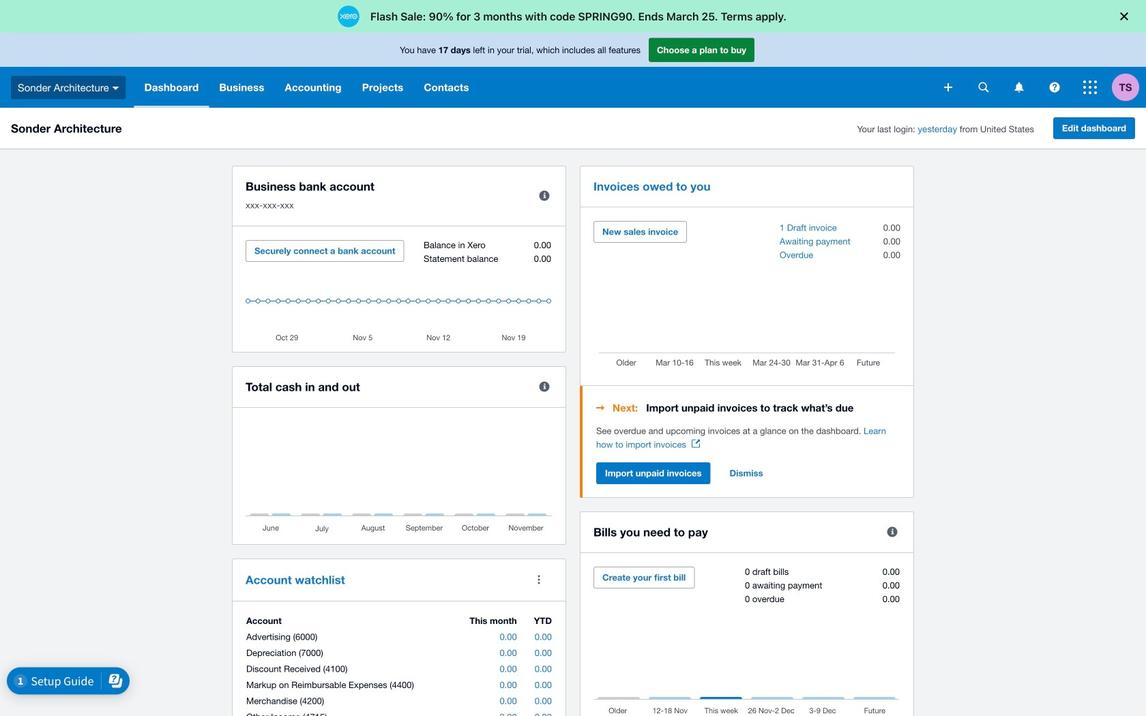 Task type: locate. For each thing, give the bounding box(es) containing it.
dialog
[[0, 0, 1147, 33]]

svg image
[[1084, 81, 1097, 94], [1015, 82, 1024, 92], [1050, 82, 1060, 92], [945, 83, 953, 91], [112, 87, 119, 90]]

empty state of the bills widget with a 'create your first bill' button and an unpopulated column graph. image
[[594, 567, 901, 717]]

panel body document
[[596, 424, 901, 452], [596, 424, 901, 452]]

banner
[[0, 33, 1147, 108]]

heading
[[596, 400, 901, 416]]



Task type: describe. For each thing, give the bounding box(es) containing it.
opens in a new tab image
[[692, 440, 700, 448]]

svg image
[[979, 82, 989, 92]]

empty state widget for the total cash in and out feature, displaying a column graph summarising bank transaction data as total money in versus total money out across all connected bank accounts, enabling a visual comparison of the two amounts. image
[[246, 422, 553, 534]]

empty state bank feed widget with a tooltip explaining the feature. includes a 'securely connect a bank account' button and a data-less flat line graph marking four weekly dates, indicating future account balance tracking. image
[[246, 240, 553, 342]]

accounts watchlist options image
[[525, 566, 553, 594]]



Task type: vqa. For each thing, say whether or not it's contained in the screenshot.
overridden
no



